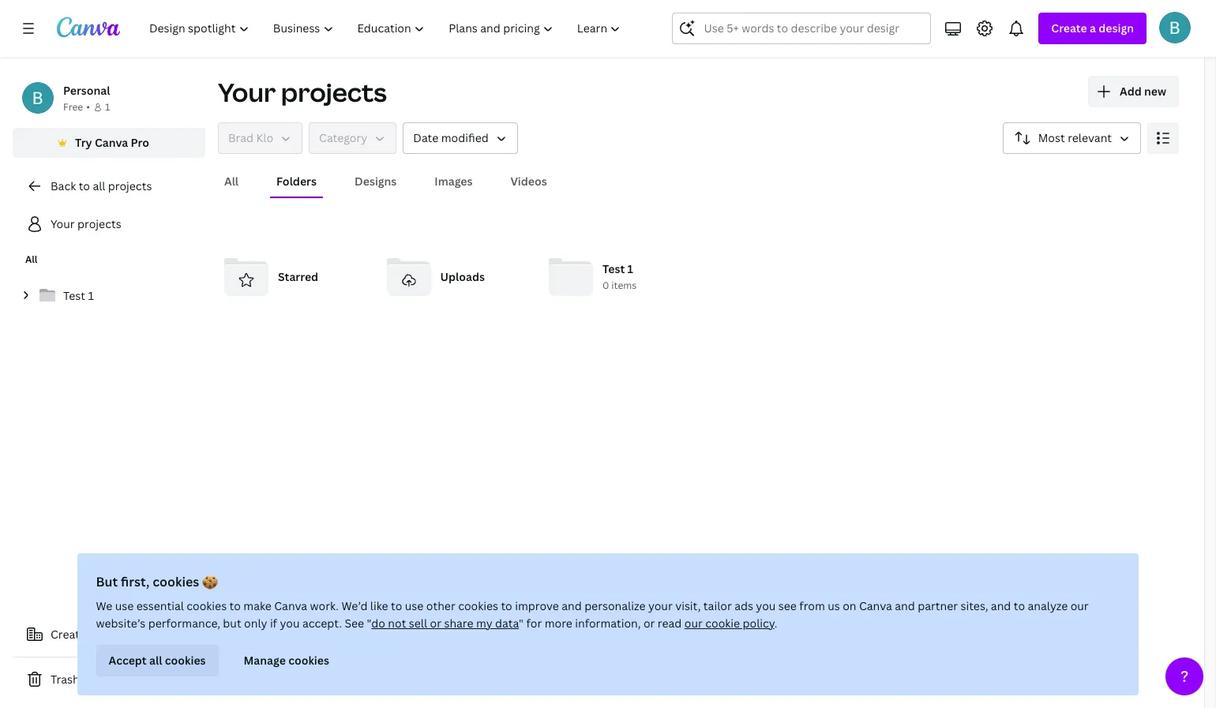 Task type: locate. For each thing, give the bounding box(es) containing it.
1 vertical spatial your projects
[[51, 217, 121, 232]]

0 vertical spatial our
[[1072, 599, 1090, 614]]

images button
[[429, 167, 479, 197]]

date modified
[[414, 130, 489, 145]]

test inside test 1 0 items
[[603, 262, 625, 277]]

our inside we use essential cookies to make canva work. we'd like to use other cookies to improve and personalize your visit, tailor ads you see from us on canva and partner sites, and to analyze our website's performance, but only if you accept. see "
[[1072, 599, 1090, 614]]

0 vertical spatial test
[[603, 262, 625, 277]]

0 vertical spatial all
[[93, 179, 105, 194]]

projects up your projects link
[[108, 179, 152, 194]]

create a team
[[51, 627, 125, 642]]

1 vertical spatial create
[[51, 627, 86, 642]]

but
[[96, 574, 118, 591]]

all inside 'button'
[[224, 174, 239, 189]]

Date modified button
[[403, 122, 518, 154]]

1 horizontal spatial "
[[520, 616, 524, 631]]

0 vertical spatial your
[[218, 75, 276, 109]]

1 right • in the left top of the page
[[105, 100, 110, 114]]

add
[[1121, 84, 1142, 99]]

a inside the create a design dropdown button
[[1091, 21, 1097, 36]]

a
[[1091, 21, 1097, 36], [89, 627, 95, 642]]

a left design
[[1091, 21, 1097, 36]]

us
[[829, 599, 841, 614]]

and right 'sites,'
[[992, 599, 1012, 614]]

1 horizontal spatial your
[[218, 75, 276, 109]]

use up website's
[[116, 599, 134, 614]]

canva right on
[[860, 599, 893, 614]]

0 horizontal spatial test
[[63, 288, 85, 303]]

1 horizontal spatial 1
[[105, 100, 110, 114]]

" right "see"
[[368, 616, 372, 631]]

create left team
[[51, 627, 86, 642]]

0 horizontal spatial 1
[[88, 288, 94, 303]]

create inside 'create a team' button
[[51, 627, 86, 642]]

our cookie policy link
[[685, 616, 775, 631]]

1 horizontal spatial all
[[150, 654, 163, 669]]

1 horizontal spatial all
[[224, 174, 239, 189]]

a left team
[[89, 627, 95, 642]]

0 horizontal spatial you
[[280, 616, 300, 631]]

personalize
[[585, 599, 646, 614]]

test 1
[[63, 288, 94, 303]]

our down visit,
[[685, 616, 704, 631]]

accept
[[109, 654, 147, 669]]

1 down your projects link
[[88, 288, 94, 303]]

try canva pro button
[[13, 128, 205, 158]]

and up do not sell or share my data " for more information, or read our cookie policy .
[[562, 599, 583, 614]]

cookies
[[153, 574, 200, 591], [187, 599, 227, 614], [459, 599, 499, 614], [165, 654, 206, 669], [289, 654, 330, 669]]

accept all cookies button
[[96, 646, 219, 677]]

" left for
[[520, 616, 524, 631]]

brad
[[228, 130, 254, 145]]

cookies up essential
[[153, 574, 200, 591]]

0 horizontal spatial use
[[116, 599, 134, 614]]

1 horizontal spatial our
[[1072, 599, 1090, 614]]

back to all projects link
[[13, 171, 205, 202]]

to
[[79, 179, 90, 194], [230, 599, 241, 614], [392, 599, 403, 614], [502, 599, 513, 614], [1015, 599, 1026, 614]]

0 horizontal spatial and
[[562, 599, 583, 614]]

all right back
[[93, 179, 105, 194]]

all inside button
[[150, 654, 163, 669]]

your down back
[[51, 217, 75, 232]]

your up brad klo
[[218, 75, 276, 109]]

🍪
[[203, 574, 219, 591]]

0 vertical spatial you
[[757, 599, 777, 614]]

you right if
[[280, 616, 300, 631]]

projects up category
[[281, 75, 387, 109]]

your
[[218, 75, 276, 109], [51, 217, 75, 232]]

create
[[1052, 21, 1088, 36], [51, 627, 86, 642]]

2 and from the left
[[896, 599, 916, 614]]

1 horizontal spatial or
[[644, 616, 656, 631]]

if
[[271, 616, 278, 631]]

test for test 1 0 items
[[603, 262, 625, 277]]

1 vertical spatial test
[[63, 288, 85, 303]]

"
[[368, 616, 372, 631], [520, 616, 524, 631]]

and
[[562, 599, 583, 614], [896, 599, 916, 614], [992, 599, 1012, 614]]

to right the 'like'
[[392, 599, 403, 614]]

1 " from the left
[[368, 616, 372, 631]]

1 horizontal spatial a
[[1091, 21, 1097, 36]]

performance,
[[149, 616, 221, 631]]

our right analyze
[[1072, 599, 1090, 614]]

1 horizontal spatial canva
[[275, 599, 308, 614]]

your projects
[[218, 75, 387, 109], [51, 217, 121, 232]]

create inside the create a design dropdown button
[[1052, 21, 1088, 36]]

make
[[244, 599, 272, 614]]

create left design
[[1052, 21, 1088, 36]]

0 horizontal spatial create
[[51, 627, 86, 642]]

category
[[319, 130, 368, 145]]

we'd
[[342, 599, 368, 614]]

but
[[224, 616, 242, 631]]

1 vertical spatial all
[[150, 654, 163, 669]]

2 use from the left
[[406, 599, 424, 614]]

cookies down 🍪
[[187, 599, 227, 614]]

or right sell on the left of the page
[[431, 616, 442, 631]]

your projects up klo
[[218, 75, 387, 109]]

and left partner
[[896, 599, 916, 614]]

0 horizontal spatial or
[[431, 616, 442, 631]]

1 horizontal spatial test
[[603, 262, 625, 277]]

1 inside test 1 link
[[88, 288, 94, 303]]

0 vertical spatial a
[[1091, 21, 1097, 36]]

0 horizontal spatial all
[[25, 253, 38, 266]]

videos
[[511, 174, 547, 189]]

a for design
[[1091, 21, 1097, 36]]

1 inside test 1 0 items
[[628, 262, 634, 277]]

1 vertical spatial a
[[89, 627, 95, 642]]

cookies up my
[[459, 599, 499, 614]]

cookies down performance,
[[165, 654, 206, 669]]

0 horizontal spatial your
[[51, 217, 75, 232]]

analyze
[[1029, 599, 1069, 614]]

0 horizontal spatial "
[[368, 616, 372, 631]]

1 horizontal spatial and
[[896, 599, 916, 614]]

2 horizontal spatial 1
[[628, 262, 634, 277]]

modified
[[442, 130, 489, 145]]

1 vertical spatial our
[[685, 616, 704, 631]]

klo
[[256, 130, 274, 145]]

2 horizontal spatial canva
[[860, 599, 893, 614]]

most
[[1039, 130, 1066, 145]]

or left read
[[644, 616, 656, 631]]

1 and from the left
[[562, 599, 583, 614]]

a inside 'create a team' button
[[89, 627, 95, 642]]

or
[[431, 616, 442, 631], [644, 616, 656, 631]]

policy
[[744, 616, 775, 631]]

our
[[1072, 599, 1090, 614], [685, 616, 704, 631]]

" inside we use essential cookies to make canva work. we'd like to use other cookies to improve and personalize your visit, tailor ads you see from us on canva and partner sites, and to analyze our website's performance, but only if you accept. see "
[[368, 616, 372, 631]]

data
[[496, 616, 520, 631]]

use up sell on the left of the page
[[406, 599, 424, 614]]

designs
[[355, 174, 397, 189]]

canva
[[95, 135, 128, 150], [275, 599, 308, 614], [860, 599, 893, 614]]

0 horizontal spatial canva
[[95, 135, 128, 150]]

None search field
[[673, 13, 932, 44]]

most relevant
[[1039, 130, 1113, 145]]

images
[[435, 174, 473, 189]]

designs button
[[349, 167, 403, 197]]

1 horizontal spatial use
[[406, 599, 424, 614]]

0 vertical spatial all
[[224, 174, 239, 189]]

all right the accept
[[150, 654, 163, 669]]

cookies down accept.
[[289, 654, 330, 669]]

canva right try at the left of page
[[95, 135, 128, 150]]

add new
[[1121, 84, 1167, 99]]

team
[[98, 627, 125, 642]]

test 1 0 items
[[603, 262, 637, 293]]

3 and from the left
[[992, 599, 1012, 614]]

canva up if
[[275, 599, 308, 614]]

0 horizontal spatial a
[[89, 627, 95, 642]]

create a team button
[[13, 620, 205, 651]]

your projects down back to all projects
[[51, 217, 121, 232]]

sites,
[[962, 599, 989, 614]]

like
[[371, 599, 389, 614]]

brad klo
[[228, 130, 274, 145]]

0 vertical spatial create
[[1052, 21, 1088, 36]]

you up policy
[[757, 599, 777, 614]]

0 horizontal spatial your projects
[[51, 217, 121, 232]]

2 horizontal spatial and
[[992, 599, 1012, 614]]

1 horizontal spatial create
[[1052, 21, 1088, 36]]

first,
[[121, 574, 150, 591]]

we use essential cookies to make canva work. we'd like to use other cookies to improve and personalize your visit, tailor ads you see from us on canva and partner sites, and to analyze our website's performance, but only if you accept. see "
[[96, 599, 1090, 631]]

1 up items
[[628, 262, 634, 277]]

2 vertical spatial 1
[[88, 288, 94, 303]]

manage cookies button
[[232, 646, 342, 677]]

canva inside "button"
[[95, 135, 128, 150]]

create for create a design
[[1052, 21, 1088, 36]]

1 horizontal spatial your projects
[[218, 75, 387, 109]]

projects down back to all projects
[[78, 217, 121, 232]]

0 vertical spatial your projects
[[218, 75, 387, 109]]

test
[[603, 262, 625, 277], [63, 288, 85, 303]]

1 vertical spatial you
[[280, 616, 300, 631]]

1 vertical spatial your
[[51, 217, 75, 232]]

1 vertical spatial 1
[[628, 262, 634, 277]]

uploads
[[441, 269, 485, 284]]



Task type: describe. For each thing, give the bounding box(es) containing it.
website's
[[96, 616, 146, 631]]

back
[[51, 179, 76, 194]]

Category button
[[309, 122, 397, 154]]

only
[[245, 616, 268, 631]]

we
[[96, 599, 113, 614]]

manage
[[244, 654, 286, 669]]

read
[[659, 616, 683, 631]]

accept.
[[303, 616, 343, 631]]

test 1 link
[[13, 280, 205, 313]]

2 vertical spatial projects
[[78, 217, 121, 232]]

information,
[[576, 616, 642, 631]]

create for create a team
[[51, 627, 86, 642]]

1 vertical spatial all
[[25, 253, 38, 266]]

brad klo image
[[1160, 12, 1192, 43]]

starred link
[[218, 249, 368, 306]]

0 horizontal spatial our
[[685, 616, 704, 631]]

partner
[[919, 599, 959, 614]]

try canva pro
[[75, 135, 149, 150]]

create a design button
[[1039, 13, 1147, 44]]

work.
[[311, 599, 339, 614]]

•
[[86, 100, 90, 114]]

0 vertical spatial 1
[[105, 100, 110, 114]]

back to all projects
[[51, 179, 152, 194]]

but first, cookies 🍪
[[96, 574, 219, 591]]

a for team
[[89, 627, 95, 642]]

0 horizontal spatial all
[[93, 179, 105, 194]]

do not sell or share my data " for more information, or read our cookie policy .
[[372, 616, 778, 631]]

manage cookies
[[244, 654, 330, 669]]

to up but
[[230, 599, 241, 614]]

0
[[603, 279, 610, 293]]

Sort by button
[[1003, 122, 1142, 154]]

1 vertical spatial projects
[[108, 179, 152, 194]]

accept all cookies
[[109, 654, 206, 669]]

trash link
[[13, 665, 205, 696]]

other
[[427, 599, 456, 614]]

top level navigation element
[[139, 13, 635, 44]]

design
[[1099, 21, 1135, 36]]

all button
[[218, 167, 245, 197]]

for
[[527, 616, 543, 631]]

do
[[372, 616, 386, 631]]

uploads link
[[380, 249, 530, 306]]

2 " from the left
[[520, 616, 524, 631]]

2 or from the left
[[644, 616, 656, 631]]

trash
[[51, 672, 80, 688]]

pro
[[131, 135, 149, 150]]

cookies inside button
[[165, 654, 206, 669]]

to left analyze
[[1015, 599, 1026, 614]]

cookies inside button
[[289, 654, 330, 669]]

to right back
[[79, 179, 90, 194]]

Owner button
[[218, 122, 303, 154]]

on
[[844, 599, 857, 614]]

0 vertical spatial projects
[[281, 75, 387, 109]]

share
[[445, 616, 474, 631]]

free •
[[63, 100, 90, 114]]

Search search field
[[704, 13, 900, 43]]

visit,
[[676, 599, 702, 614]]

1 or from the left
[[431, 616, 442, 631]]

your projects link
[[13, 209, 205, 240]]

from
[[800, 599, 826, 614]]

sell
[[410, 616, 428, 631]]

do not sell or share my data link
[[372, 616, 520, 631]]

test for test 1
[[63, 288, 85, 303]]

my
[[477, 616, 493, 631]]

see
[[345, 616, 365, 631]]

more
[[545, 616, 573, 631]]

1 for test 1
[[88, 288, 94, 303]]

1 for test 1 0 items
[[628, 262, 634, 277]]

ads
[[735, 599, 754, 614]]

but first, cookies 🍪 dialog
[[77, 554, 1140, 696]]

date
[[414, 130, 439, 145]]

create a design
[[1052, 21, 1135, 36]]

videos button
[[505, 167, 554, 197]]

to up the "data"
[[502, 599, 513, 614]]

1 use from the left
[[116, 599, 134, 614]]

improve
[[516, 599, 560, 614]]

starred
[[278, 269, 319, 284]]

your
[[649, 599, 673, 614]]

personal
[[63, 83, 110, 98]]

relevant
[[1069, 130, 1113, 145]]

not
[[389, 616, 407, 631]]

tailor
[[704, 599, 733, 614]]

new
[[1145, 84, 1167, 99]]

items
[[612, 279, 637, 293]]

1 horizontal spatial you
[[757, 599, 777, 614]]

add new button
[[1089, 76, 1180, 107]]

.
[[775, 616, 778, 631]]

cookie
[[706, 616, 741, 631]]

essential
[[137, 599, 184, 614]]

folders button
[[270, 167, 323, 197]]

free
[[63, 100, 83, 114]]

try
[[75, 135, 92, 150]]

folders
[[277, 174, 317, 189]]

see
[[779, 599, 798, 614]]



Task type: vqa. For each thing, say whether or not it's contained in the screenshot.
fourth See all from the top
no



